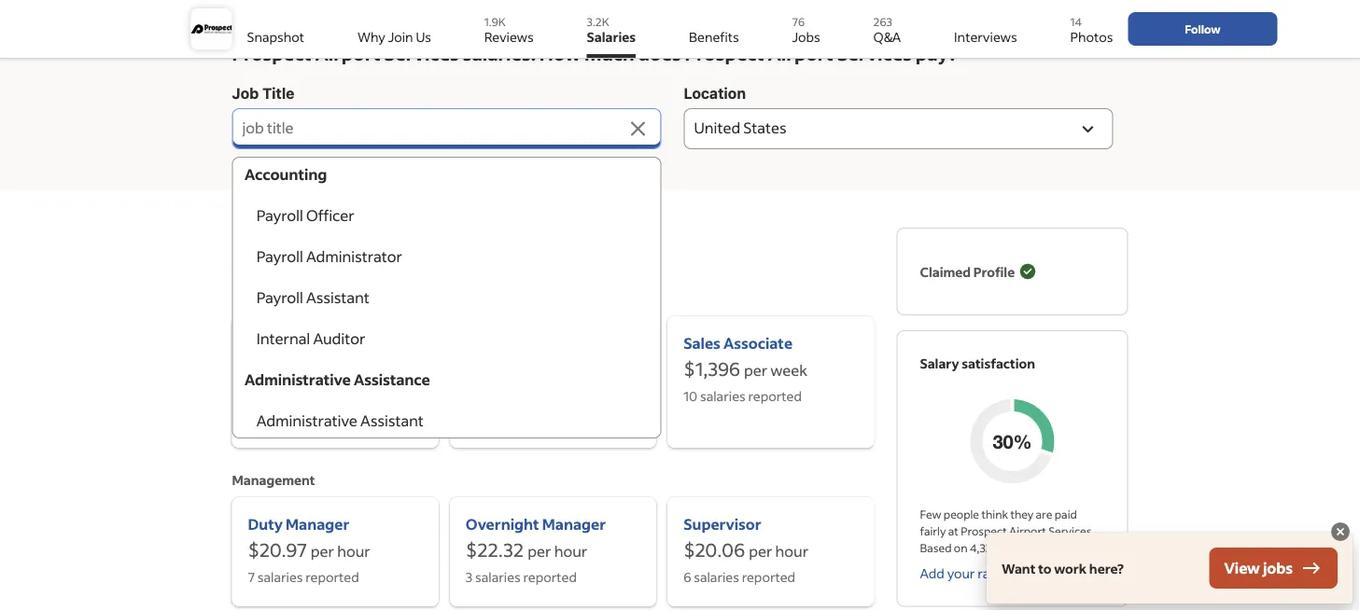 Task type: describe. For each thing, give the bounding box(es) containing it.
76
[[792, 14, 805, 28]]

claimed
[[920, 263, 971, 280]]

overnight manager $22.32 per hour 3 salaries reported
[[466, 515, 606, 586]]

reported for $22.32
[[523, 569, 577, 586]]

payroll for officer
[[256, 206, 303, 225]]

title
[[262, 84, 295, 102]]

your
[[947, 565, 975, 582]]

on
[[954, 541, 968, 555]]

hour inside overnight manager $22.32 per hour 3 salaries reported
[[554, 542, 587, 561]]

14 photos
[[1070, 14, 1113, 45]]

hour inside supervisor $20.06 per hour 6 salaries reported
[[775, 542, 809, 561]]

263 q&a
[[874, 14, 901, 45]]

why
[[357, 28, 385, 45]]

week
[[770, 361, 807, 380]]

popular
[[232, 291, 281, 308]]

263
[[874, 14, 892, 28]]

salary satisfaction
[[920, 355, 1035, 372]]

accounting
[[244, 165, 327, 184]]

7
[[248, 569, 255, 586]]

interviews link
[[954, 7, 1017, 58]]

30%
[[993, 430, 1032, 453]]

supervisor
[[684, 515, 762, 534]]

hour inside duty manager $20.97 per hour 7 salaries reported
[[337, 542, 370, 561]]

1.9k reviews
[[484, 14, 534, 45]]

airport inside few people think they are paid fairly at prospect airport services based on 4,336 ratings
[[1009, 524, 1046, 538]]

add your rating
[[920, 565, 1014, 582]]

airline wheelchair assistant $13.67 per hour 113 salaries reported
[[248, 334, 380, 427]]

duty manager $20.97 per hour 7 salaries reported
[[248, 515, 370, 586]]

jobs
[[792, 28, 820, 45]]

reported for $1,396
[[748, 388, 802, 405]]

profile
[[974, 263, 1015, 280]]

why join us
[[357, 28, 431, 45]]

supervisor $20.06 per hour 6 salaries reported
[[684, 515, 809, 586]]

14
[[1070, 14, 1082, 28]]

united states
[[694, 118, 787, 137]]

6
[[684, 569, 691, 586]]

popular roles
[[232, 291, 317, 308]]

claimed profile
[[920, 263, 1015, 280]]

assistant for payroll
[[306, 288, 369, 307]]

how
[[540, 41, 581, 65]]

jobs
[[1263, 559, 1293, 578]]

prospect inside few people think they are paid fairly at prospect airport services based on 4,336 ratings
[[961, 524, 1007, 538]]

salaries for $20.97
[[258, 569, 303, 586]]

per inside airline wheelchair assistant $13.67 per hour 113 salaries reported
[[307, 383, 330, 402]]

ratings
[[1001, 541, 1037, 555]]

united
[[694, 118, 740, 137]]

per for $1,396
[[744, 361, 768, 380]]

sales
[[684, 334, 721, 353]]

are
[[1036, 507, 1053, 521]]

think
[[982, 507, 1008, 521]]

reported for $20.97
[[306, 569, 359, 586]]

fairly
[[920, 524, 946, 538]]

per for $22.32
[[528, 542, 551, 561]]

reported inside airline wheelchair assistant $13.67 per hour 113 salaries reported
[[316, 410, 370, 427]]

hour inside airline wheelchair assistant $13.67 per hour 113 salaries reported
[[333, 383, 367, 402]]

job
[[242, 118, 264, 137]]

add your rating link
[[920, 565, 1014, 583]]

benefits link
[[689, 7, 739, 58]]

paid
[[1055, 507, 1077, 521]]

roles
[[283, 291, 317, 308]]

auditor
[[313, 329, 365, 348]]

management
[[232, 472, 315, 489]]

payroll officer
[[244, 206, 354, 225]]

prospect up title
[[232, 41, 311, 65]]

officer
[[306, 206, 354, 225]]

follow button
[[1128, 12, 1278, 46]]

wheelchair
[[298, 334, 380, 353]]

reported inside supervisor $20.06 per hour 6 salaries reported
[[742, 569, 796, 586]]

title
[[267, 118, 294, 137]]

to
[[1038, 560, 1052, 577]]

average
[[232, 252, 307, 276]]

administrative assistance
[[244, 370, 430, 389]]

administrator
[[306, 247, 402, 266]]

$22.32
[[466, 538, 524, 562]]

rating
[[978, 565, 1014, 582]]

prospect airport services salaries: how much does prospect airport services pay?
[[232, 41, 958, 65]]



Task type: vqa. For each thing, say whether or not it's contained in the screenshot.


Task type: locate. For each thing, give the bounding box(es) containing it.
salaries for $22.32
[[475, 569, 521, 586]]

0 horizontal spatial at
[[384, 252, 402, 276]]

payroll up popular roles
[[256, 247, 303, 266]]

salaries down $20.06
[[694, 569, 739, 586]]

3 payroll from the top
[[256, 288, 303, 307]]

per right the $20.97
[[311, 542, 334, 561]]

snapshot
[[247, 28, 304, 45]]

hour right "$22.32"
[[554, 542, 587, 561]]

services inside few people think they are paid fairly at prospect airport services based on 4,336 ratings
[[1049, 524, 1092, 538]]

2 vertical spatial assistant
[[360, 411, 423, 430]]

reported inside sales associate $1,396 per week 10 salaries reported
[[748, 388, 802, 405]]

1 manager from the left
[[286, 515, 349, 534]]

reported down the $20.97
[[306, 569, 359, 586]]

administrative for assistance
[[244, 370, 350, 389]]

0 vertical spatial payroll
[[256, 206, 303, 225]]

administrative for assistant
[[256, 411, 357, 430]]

hour right $20.06
[[775, 542, 809, 561]]

assistant down the 'assistance'
[[360, 411, 423, 430]]

1 vertical spatial assistant
[[248, 356, 314, 375]]

1 vertical spatial administrative
[[256, 411, 357, 430]]

1 horizontal spatial at
[[948, 524, 959, 538]]

per inside duty manager $20.97 per hour 7 salaries reported
[[311, 542, 334, 561]]

average salaries at prospect airport services
[[232, 252, 633, 276]]

assistant
[[306, 288, 369, 307], [248, 356, 314, 375], [360, 411, 423, 430]]

overnight
[[466, 515, 539, 534]]

q&a
[[874, 28, 901, 45]]

they
[[1011, 507, 1034, 521]]

us
[[416, 28, 431, 45]]

manager up the $20.97
[[286, 515, 349, 534]]

2 vertical spatial payroll
[[256, 288, 303, 307]]

reported down $20.06
[[742, 569, 796, 586]]

1 payroll from the top
[[256, 206, 303, 225]]

salaries inside airline wheelchair assistant $13.67 per hour 113 salaries reported
[[268, 410, 314, 427]]

assistant for administrative
[[360, 411, 423, 430]]

reported inside overnight manager $22.32 per hour 3 salaries reported
[[523, 569, 577, 586]]

manager for $20.97
[[286, 515, 349, 534]]

payroll down accounting
[[256, 206, 303, 225]]

assistant down airline
[[248, 356, 314, 375]]

0 vertical spatial administrative
[[244, 370, 350, 389]]

reviews
[[484, 28, 534, 45]]

per right "$22.32"
[[528, 542, 551, 561]]

manager for $22.32
[[542, 515, 606, 534]]

salary
[[920, 355, 959, 372]]

administrative
[[244, 370, 350, 389], [256, 411, 357, 430]]

per for $20.97
[[311, 542, 334, 561]]

0 horizontal spatial salaries
[[310, 252, 380, 276]]

1 horizontal spatial salaries
[[587, 28, 636, 45]]

assistant inside airline wheelchair assistant $13.67 per hour 113 salaries reported
[[248, 356, 314, 375]]

snapshot link
[[247, 7, 304, 58]]

does
[[638, 41, 681, 65]]

salaries for average
[[310, 252, 380, 276]]

prospect
[[232, 41, 311, 65], [685, 41, 764, 65], [406, 252, 485, 276], [961, 524, 1007, 538]]

join
[[388, 28, 413, 45]]

sales associate $1,396 per week 10 salaries reported
[[684, 334, 807, 405]]

3.2k
[[587, 14, 609, 28]]

salaries up payroll assistant
[[310, 252, 380, 276]]

view
[[1224, 559, 1260, 578]]

assistance
[[353, 370, 430, 389]]

1 vertical spatial at
[[948, 524, 959, 538]]

based
[[920, 541, 952, 555]]

1 vertical spatial payroll
[[256, 247, 303, 266]]

payroll administrator
[[244, 247, 402, 266]]

salaries inside supervisor $20.06 per hour 6 salaries reported
[[694, 569, 739, 586]]

2 manager from the left
[[542, 515, 606, 534]]

per up administrative assistant at the left bottom of the page
[[307, 383, 330, 402]]

administrative down $13.67
[[256, 411, 357, 430]]

2 payroll from the top
[[256, 247, 303, 266]]

0 vertical spatial at
[[384, 252, 402, 276]]

view jobs link
[[1210, 548, 1338, 589]]

1 vertical spatial salaries
[[310, 252, 380, 276]]

salaries down $1,396
[[700, 388, 746, 405]]

hour up administrative assistant at the left bottom of the page
[[333, 383, 367, 402]]

administrative down internal auditor
[[244, 370, 350, 389]]

job
[[232, 84, 259, 102]]

4,336
[[970, 541, 998, 555]]

payroll for administrator
[[256, 247, 303, 266]]

salaries down $13.67
[[268, 410, 314, 427]]

photos
[[1070, 28, 1113, 45]]

few
[[920, 507, 942, 521]]

at inside few people think they are paid fairly at prospect airport services based on 4,336 ratings
[[948, 524, 959, 538]]

reported down administrative assistance
[[316, 410, 370, 427]]

internal auditor
[[244, 329, 365, 348]]

3
[[466, 569, 473, 586]]

reported down "$22.32"
[[523, 569, 577, 586]]

$20.97
[[248, 538, 307, 562]]

salaries inside sales associate $1,396 per week 10 salaries reported
[[700, 388, 746, 405]]

payroll assistant
[[244, 288, 369, 307]]

want to work here?
[[1002, 560, 1124, 577]]

salaries
[[700, 388, 746, 405], [268, 410, 314, 427], [258, 569, 303, 586], [475, 569, 521, 586], [694, 569, 739, 586]]

0 vertical spatial assistant
[[306, 288, 369, 307]]

payroll
[[256, 206, 303, 225], [256, 247, 303, 266], [256, 288, 303, 307]]

salaries inside overnight manager $22.32 per hour 3 salaries reported
[[475, 569, 521, 586]]

add
[[920, 565, 945, 582]]

want
[[1002, 560, 1036, 577]]

per inside sales associate $1,396 per week 10 salaries reported
[[744, 361, 768, 380]]

3.2k salaries
[[587, 14, 636, 45]]

why join us link
[[357, 7, 431, 58]]

people
[[944, 507, 979, 521]]

prospect up the 4,336
[[961, 524, 1007, 538]]

hour right the $20.97
[[337, 542, 370, 561]]

1.9k
[[484, 14, 506, 28]]

salaries:
[[463, 41, 536, 65]]

salaries for 3.2k
[[587, 28, 636, 45]]

manager inside overnight manager $22.32 per hour 3 salaries reported
[[542, 515, 606, 534]]

job title
[[232, 84, 295, 102]]

salaries
[[587, 28, 636, 45], [310, 252, 380, 276]]

manager right overnight
[[542, 515, 606, 534]]

0 vertical spatial salaries
[[587, 28, 636, 45]]

per inside supervisor $20.06 per hour 6 salaries reported
[[749, 542, 772, 561]]

per inside overnight manager $22.32 per hour 3 salaries reported
[[528, 542, 551, 561]]

at
[[384, 252, 402, 276], [948, 524, 959, 538]]

10
[[684, 388, 698, 405]]

76 jobs
[[792, 14, 820, 45]]

manager inside duty manager $20.97 per hour 7 salaries reported
[[286, 515, 349, 534]]

associate
[[724, 334, 793, 353]]

assistant up auditor
[[306, 288, 369, 307]]

close image
[[1329, 521, 1352, 543]]

salaries down the $20.97
[[258, 569, 303, 586]]

113
[[248, 410, 266, 427]]

duty
[[248, 515, 283, 534]]

$13.67
[[248, 379, 303, 403]]

satisfaction
[[962, 355, 1035, 372]]

salaries inside duty manager $20.97 per hour 7 salaries reported
[[258, 569, 303, 586]]

$1,396
[[684, 357, 740, 381]]

claimed profile button
[[920, 251, 1037, 292]]

states
[[743, 118, 787, 137]]

1 horizontal spatial manager
[[542, 515, 606, 534]]

much
[[585, 41, 635, 65]]

prospect right administrator
[[406, 252, 485, 276]]

airline
[[248, 334, 295, 353]]

per right $20.06
[[749, 542, 772, 561]]

here?
[[1089, 560, 1124, 577]]

follow
[[1185, 21, 1221, 36]]

salaries left does
[[587, 28, 636, 45]]

benefits
[[689, 28, 739, 45]]

few people think they are paid fairly at prospect airport services based on 4,336 ratings
[[920, 507, 1092, 555]]

salaries for $1,396
[[700, 388, 746, 405]]

view jobs
[[1224, 559, 1293, 578]]

interviews
[[954, 28, 1017, 45]]

reported inside duty manager $20.97 per hour 7 salaries reported
[[306, 569, 359, 586]]

job title
[[242, 118, 294, 137]]

per down associate at bottom right
[[744, 361, 768, 380]]

work
[[1054, 560, 1087, 577]]

0 horizontal spatial manager
[[286, 515, 349, 534]]

clear image
[[627, 118, 649, 140]]

salaries down "$22.32"
[[475, 569, 521, 586]]

administrative assistant
[[244, 411, 423, 430]]

payroll down average
[[256, 288, 303, 307]]

location
[[684, 84, 746, 102]]

payroll for assistant
[[256, 288, 303, 307]]

reported down week
[[748, 388, 802, 405]]

prospect up location
[[685, 41, 764, 65]]



